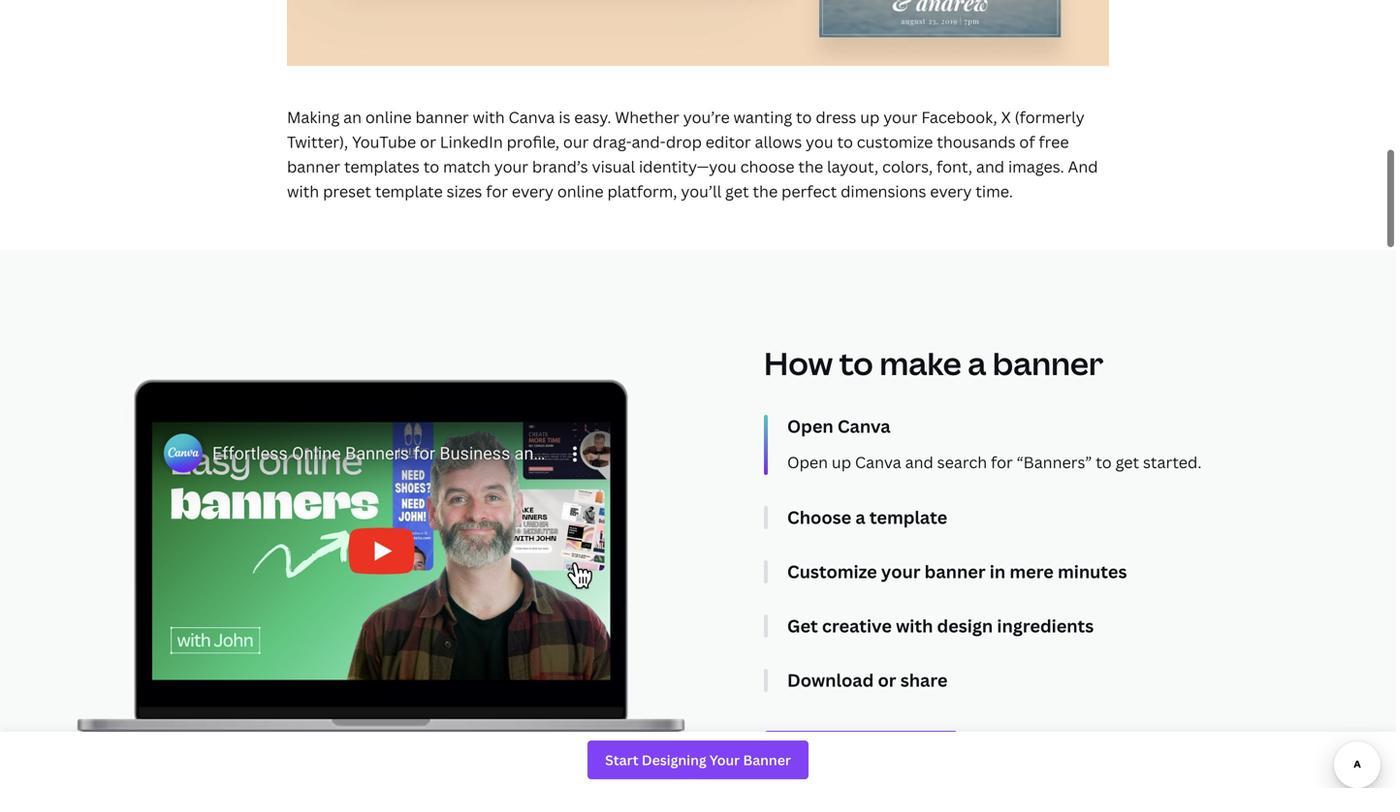 Task type: vqa. For each thing, say whether or not it's contained in the screenshot.
the thousands
yes



Task type: locate. For each thing, give the bounding box(es) containing it.
platform,
[[607, 181, 677, 202]]

0 horizontal spatial a
[[856, 506, 866, 530]]

your down profile,
[[494, 156, 528, 177]]

1 horizontal spatial and
[[976, 156, 1005, 177]]

twitter),
[[287, 131, 348, 152]]

1 vertical spatial up
[[832, 452, 851, 473]]

1 horizontal spatial for
[[991, 452, 1013, 473]]

0 vertical spatial for
[[486, 181, 508, 202]]

open up canva and search for "banners" to get started.
[[787, 452, 1202, 473]]

1 vertical spatial the
[[753, 181, 778, 202]]

search
[[937, 452, 987, 473]]

every down font,
[[930, 181, 972, 202]]

1 horizontal spatial every
[[930, 181, 972, 202]]

is
[[559, 106, 571, 127]]

1 vertical spatial get
[[1116, 452, 1139, 473]]

facebook,
[[922, 106, 997, 127]]

design
[[937, 614, 993, 638]]

up down open canva
[[832, 452, 851, 473]]

linkedin
[[440, 131, 503, 152]]

or left share
[[878, 669, 896, 692]]

get right you'll
[[725, 181, 749, 202]]

a right choose
[[856, 506, 866, 530]]

your down choose a template on the bottom
[[881, 560, 921, 584]]

0 horizontal spatial every
[[512, 181, 554, 202]]

dimensions
[[841, 181, 926, 202]]

and up 'time.'
[[976, 156, 1005, 177]]

0 vertical spatial up
[[860, 106, 880, 127]]

you're
[[683, 106, 730, 127]]

open down open canva
[[787, 452, 828, 473]]

customize
[[857, 131, 933, 152]]

the
[[798, 156, 823, 177], [753, 181, 778, 202]]

easy.
[[574, 106, 611, 127]]

1 vertical spatial open
[[787, 452, 828, 473]]

1 open from the top
[[787, 415, 834, 438]]

choose
[[740, 156, 795, 177]]

open canva button
[[787, 415, 1321, 438]]

canva inside making an online banner with canva is easy. whether you're wanting to dress up your facebook, x (formerly twitter), youtube or linkedin profile, our drag-and-drop editor allows you to customize thousands of free banner templates to match your brand's visual identity—you choose the layout, colors, font, and images. and with preset template sizes for every online platform, you'll get the perfect dimensions every time.
[[509, 106, 555, 127]]

a right make
[[968, 342, 986, 385]]

your up customize in the right of the page
[[884, 106, 918, 127]]

template
[[375, 181, 443, 202], [870, 506, 948, 530]]

1 vertical spatial your
[[494, 156, 528, 177]]

layout,
[[827, 156, 879, 177]]

banner left in
[[925, 560, 986, 584]]

customize your banner in mere minutes button
[[787, 560, 1321, 584]]

canva
[[509, 106, 555, 127], [838, 415, 891, 438], [855, 452, 902, 473]]

ingredients
[[997, 614, 1094, 638]]

or left linkedin
[[420, 131, 436, 152]]

0 horizontal spatial get
[[725, 181, 749, 202]]

free
[[1039, 131, 1069, 152]]

for right the sizes
[[486, 181, 508, 202]]

banner
[[416, 106, 469, 127], [287, 156, 340, 177], [993, 342, 1104, 385], [925, 560, 986, 584]]

1 every from the left
[[512, 181, 554, 202]]

how
[[764, 342, 833, 385]]

(formerly
[[1015, 106, 1085, 127]]

templates
[[344, 156, 420, 177]]

banner image
[[287, 0, 1109, 66]]

an
[[343, 106, 362, 127]]

making an online banner with canva is easy. whether you're wanting to dress up your facebook, x (formerly twitter), youtube or linkedin profile, our drag-and-drop editor allows you to customize thousands of free banner templates to match your brand's visual identity—you choose the layout, colors, font, and images. and with preset template sizes for every online platform, you'll get the perfect dimensions every time.
[[287, 106, 1098, 202]]

customize your banner in mere minutes
[[787, 560, 1127, 584]]

get creative with design ingredients button
[[787, 614, 1321, 638]]

and
[[976, 156, 1005, 177], [905, 452, 934, 473]]

0 horizontal spatial or
[[420, 131, 436, 152]]

mere
[[1010, 560, 1054, 584]]

online up youtube
[[365, 106, 412, 127]]

brand's
[[532, 156, 588, 177]]

wanting
[[734, 106, 792, 127]]

preset
[[323, 181, 371, 202]]

your
[[884, 106, 918, 127], [494, 156, 528, 177], [881, 560, 921, 584]]

up inside making an online banner with canva is easy. whether you're wanting to dress up your facebook, x (formerly twitter), youtube or linkedin profile, our drag-and-drop editor allows you to customize thousands of free banner templates to match your brand's visual identity—you choose the layout, colors, font, and images. and with preset template sizes for every online platform, you'll get the perfect dimensions every time.
[[860, 106, 880, 127]]

with
[[473, 106, 505, 127], [287, 181, 319, 202], [896, 614, 933, 638]]

and
[[1068, 156, 1098, 177]]

for
[[486, 181, 508, 202], [991, 452, 1013, 473]]

2 open from the top
[[787, 452, 828, 473]]

1 vertical spatial with
[[287, 181, 319, 202]]

allows
[[755, 131, 802, 152]]

open for open up canva and search for "banners" to get started.
[[787, 452, 828, 473]]

2 horizontal spatial with
[[896, 614, 933, 638]]

1 horizontal spatial up
[[860, 106, 880, 127]]

canva down make
[[838, 415, 891, 438]]

0 horizontal spatial and
[[905, 452, 934, 473]]

minutes
[[1058, 560, 1127, 584]]

or
[[420, 131, 436, 152], [878, 669, 896, 692]]

with left design
[[896, 614, 933, 638]]

0 horizontal spatial online
[[365, 106, 412, 127]]

0 vertical spatial online
[[365, 106, 412, 127]]

the down choose
[[753, 181, 778, 202]]

and left search
[[905, 452, 934, 473]]

1 horizontal spatial the
[[798, 156, 823, 177]]

to
[[796, 106, 812, 127], [837, 131, 853, 152], [423, 156, 439, 177], [839, 342, 873, 385], [1096, 452, 1112, 473]]

template down templates
[[375, 181, 443, 202]]

get left started. on the right
[[1116, 452, 1139, 473]]

a
[[968, 342, 986, 385], [856, 506, 866, 530]]

get
[[725, 181, 749, 202], [1116, 452, 1139, 473]]

1 horizontal spatial a
[[968, 342, 986, 385]]

template inside making an online banner with canva is easy. whether you're wanting to dress up your facebook, x (formerly twitter), youtube or linkedin profile, our drag-and-drop editor allows you to customize thousands of free banner templates to match your brand's visual identity—you choose the layout, colors, font, and images. and with preset template sizes for every online platform, you'll get the perfect dimensions every time.
[[375, 181, 443, 202]]

banner up open canva dropdown button
[[993, 342, 1104, 385]]

every
[[512, 181, 554, 202], [930, 181, 972, 202]]

the up perfect
[[798, 156, 823, 177]]

0 vertical spatial get
[[725, 181, 749, 202]]

every down brand's
[[512, 181, 554, 202]]

with left preset
[[287, 181, 319, 202]]

0 horizontal spatial for
[[486, 181, 508, 202]]

0 vertical spatial a
[[968, 342, 986, 385]]

creative
[[822, 614, 892, 638]]

1 horizontal spatial with
[[473, 106, 505, 127]]

for right search
[[991, 452, 1013, 473]]

0 vertical spatial and
[[976, 156, 1005, 177]]

online down brand's
[[557, 181, 604, 202]]

0 vertical spatial canva
[[509, 106, 555, 127]]

open down how
[[787, 415, 834, 438]]

0 vertical spatial or
[[420, 131, 436, 152]]

0 vertical spatial the
[[798, 156, 823, 177]]

online
[[365, 106, 412, 127], [557, 181, 604, 202]]

with up linkedin
[[473, 106, 505, 127]]

drop
[[666, 131, 702, 152]]

0 horizontal spatial with
[[287, 181, 319, 202]]

0 vertical spatial open
[[787, 415, 834, 438]]

0 horizontal spatial template
[[375, 181, 443, 202]]

1 vertical spatial online
[[557, 181, 604, 202]]

1 horizontal spatial get
[[1116, 452, 1139, 473]]

1 horizontal spatial template
[[870, 506, 948, 530]]

template up customize your banner in mere minutes
[[870, 506, 948, 530]]

to up you
[[796, 106, 812, 127]]

making
[[287, 106, 340, 127]]

1 vertical spatial template
[[870, 506, 948, 530]]

whether
[[615, 106, 680, 127]]

open
[[787, 415, 834, 438], [787, 452, 828, 473]]

0 vertical spatial your
[[884, 106, 918, 127]]

you'll
[[681, 181, 722, 202]]

1 vertical spatial or
[[878, 669, 896, 692]]

canva up profile,
[[509, 106, 555, 127]]

1 horizontal spatial online
[[557, 181, 604, 202]]

up right dress
[[860, 106, 880, 127]]

0 vertical spatial template
[[375, 181, 443, 202]]

up
[[860, 106, 880, 127], [832, 452, 851, 473]]

2 vertical spatial your
[[881, 560, 921, 584]]

choose
[[787, 506, 852, 530]]

started.
[[1143, 452, 1202, 473]]

to right how
[[839, 342, 873, 385]]

0 horizontal spatial up
[[832, 452, 851, 473]]

1 vertical spatial and
[[905, 452, 934, 473]]

canva down open canva
[[855, 452, 902, 473]]



Task type: describe. For each thing, give the bounding box(es) containing it.
font,
[[937, 156, 973, 177]]

2 every from the left
[[930, 181, 972, 202]]

0 horizontal spatial the
[[753, 181, 778, 202]]

perfect
[[782, 181, 837, 202]]

for inside making an online banner with canva is easy. whether you're wanting to dress up your facebook, x (formerly twitter), youtube or linkedin profile, our drag-and-drop editor allows you to customize thousands of free banner templates to match your brand's visual identity—you choose the layout, colors, font, and images. and with preset template sizes for every online platform, you'll get the perfect dimensions every time.
[[486, 181, 508, 202]]

drag-
[[593, 131, 632, 152]]

get
[[787, 614, 818, 638]]

visual
[[592, 156, 635, 177]]

sizes
[[447, 181, 482, 202]]

time.
[[976, 181, 1013, 202]]

or inside making an online banner with canva is easy. whether you're wanting to dress up your facebook, x (formerly twitter), youtube or linkedin profile, our drag-and-drop editor allows you to customize thousands of free banner templates to match your brand's visual identity—you choose the layout, colors, font, and images. and with preset template sizes for every online platform, you'll get the perfect dimensions every time.
[[420, 131, 436, 152]]

download or share button
[[787, 669, 1321, 692]]

download
[[787, 669, 874, 692]]

to right you
[[837, 131, 853, 152]]

open for open canva
[[787, 415, 834, 438]]

editor
[[706, 131, 751, 152]]

to right "banners"
[[1096, 452, 1112, 473]]

choose a template button
[[787, 506, 1321, 530]]

get inside making an online banner with canva is easy. whether you're wanting to dress up your facebook, x (formerly twitter), youtube or linkedin profile, our drag-and-drop editor allows you to customize thousands of free banner templates to match your brand's visual identity—you choose the layout, colors, font, and images. and with preset template sizes for every online platform, you'll get the perfect dimensions every time.
[[725, 181, 749, 202]]

banner up linkedin
[[416, 106, 469, 127]]

open canva
[[787, 415, 891, 438]]

our
[[563, 131, 589, 152]]

match
[[443, 156, 491, 177]]

2 vertical spatial canva
[[855, 452, 902, 473]]

thousands
[[937, 131, 1016, 152]]

profile,
[[507, 131, 560, 152]]

images.
[[1008, 156, 1064, 177]]

1 vertical spatial canva
[[838, 415, 891, 438]]

download or share
[[787, 669, 948, 692]]

make
[[880, 342, 962, 385]]

share
[[901, 669, 948, 692]]

and-
[[632, 131, 666, 152]]

1 horizontal spatial or
[[878, 669, 896, 692]]

banner down twitter), in the left top of the page
[[287, 156, 340, 177]]

youtube
[[352, 131, 416, 152]]

how to make a banner
[[764, 342, 1104, 385]]

x
[[1001, 106, 1011, 127]]

to left match
[[423, 156, 439, 177]]

get creative with design ingredients
[[787, 614, 1094, 638]]

"banners"
[[1017, 452, 1092, 473]]

1 vertical spatial a
[[856, 506, 866, 530]]

2 vertical spatial with
[[896, 614, 933, 638]]

of
[[1020, 131, 1035, 152]]

customize
[[787, 560, 877, 584]]

choose a template
[[787, 506, 948, 530]]

colors,
[[882, 156, 933, 177]]

identity—you
[[639, 156, 737, 177]]

dress
[[816, 106, 857, 127]]

you
[[806, 131, 834, 152]]

1 vertical spatial for
[[991, 452, 1013, 473]]

and inside making an online banner with canva is easy. whether you're wanting to dress up your facebook, x (formerly twitter), youtube or linkedin profile, our drag-and-drop editor allows you to customize thousands of free banner templates to match your brand's visual identity—you choose the layout, colors, font, and images. and with preset template sizes for every online platform, you'll get the perfect dimensions every time.
[[976, 156, 1005, 177]]

in
[[990, 560, 1006, 584]]

0 vertical spatial with
[[473, 106, 505, 127]]



